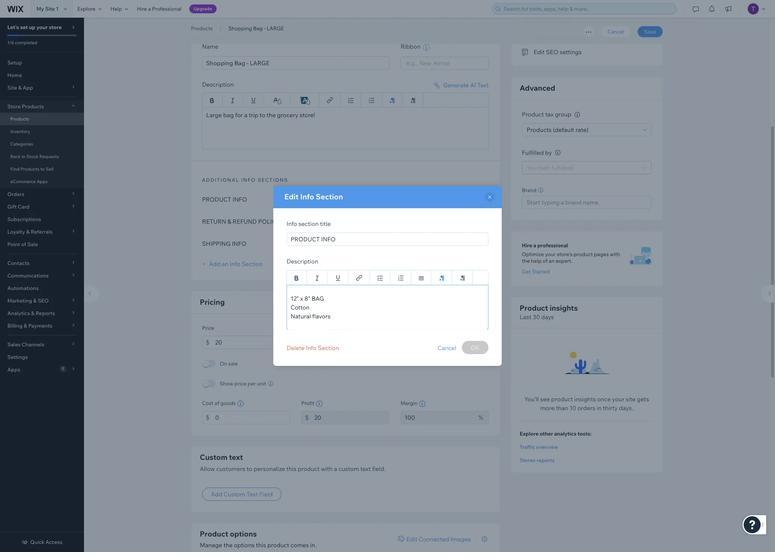 Task type: locate. For each thing, give the bounding box(es) containing it.
products link
[[187, 25, 217, 32], [0, 113, 84, 125]]

refund
[[233, 218, 257, 225]]

2 vertical spatial this
[[256, 541, 266, 549]]

product inside you'll see product insights once your site gets more than 10 orders in thirty days.
[[551, 396, 573, 403]]

a
[[148, 6, 151, 12], [244, 111, 247, 118], [534, 242, 537, 249], [334, 465, 337, 472]]

1 horizontal spatial hire
[[522, 242, 532, 249]]

(default
[[553, 126, 574, 133]]

$ down cost
[[206, 414, 210, 421]]

settings link
[[0, 351, 84, 363]]

form
[[80, 0, 775, 552]]

1 vertical spatial section
[[242, 260, 263, 267]]

of inside optimize your store's product pages with the help of an expert.
[[543, 258, 548, 264]]

1 vertical spatial cancel button
[[438, 341, 456, 355]]

1 vertical spatial cancel
[[438, 344, 456, 352]]

hire right help button
[[137, 6, 147, 12]]

0 horizontal spatial description
[[202, 81, 234, 88]]

0 vertical spatial 12"
[[305, 195, 313, 203]]

add
[[209, 260, 220, 267], [211, 490, 222, 498]]

info
[[233, 195, 247, 203], [232, 240, 246, 247]]

1 horizontal spatial with
[[610, 251, 620, 258]]

1 vertical spatial options
[[234, 541, 255, 549]]

None text field
[[215, 336, 290, 349], [314, 411, 390, 424], [401, 411, 475, 424], [215, 336, 290, 349], [314, 411, 390, 424], [401, 411, 475, 424]]

of inside sidebar 'element'
[[21, 241, 26, 248]]

in down once
[[597, 404, 602, 412]]

bag inside 12" x 8" bag cotton natural flavors
[[312, 295, 324, 302]]

0 horizontal spatial flavors
[[312, 312, 331, 320]]

custom inside custom text allow customers to personalize this product with a custom text field.
[[200, 452, 227, 462]]

stores reports link
[[520, 457, 654, 464]]

0 vertical spatial this
[[559, 33, 569, 41]]

cancel left save button
[[608, 28, 624, 35]]

home link
[[0, 69, 84, 81]]

1 horizontal spatial edit
[[407, 535, 418, 543]]

to right trip
[[260, 111, 265, 118]]

2 vertical spatial section
[[318, 344, 339, 352]]

12" for 12" x 8" bag cotton natural flavors
[[291, 295, 299, 302]]

with inside optimize your store's product pages with the help of an expert.
[[610, 251, 620, 258]]

0 horizontal spatial in
[[22, 154, 25, 159]]

add down shipping
[[209, 260, 220, 267]]

products right store
[[22, 103, 44, 110]]

bag right x 8"
[[312, 295, 324, 302]]

product inside "product options manage the options this product comes in."
[[200, 529, 228, 538]]

home
[[7, 72, 22, 78]]

2 vertical spatial your
[[612, 396, 625, 403]]

pricing
[[200, 297, 225, 306]]

subscriptions
[[7, 216, 41, 223]]

group
[[555, 111, 572, 118]]

1 vertical spatial product
[[520, 303, 548, 313]]

info for additional
[[241, 177, 256, 183]]

bag
[[223, 111, 234, 118]]

your up thirty
[[612, 396, 625, 403]]

shopping
[[229, 25, 252, 32]]

0 vertical spatial hire
[[137, 6, 147, 12]]

of right help
[[543, 258, 548, 264]]

edit left x
[[284, 192, 299, 201]]

custom
[[200, 452, 227, 462], [224, 490, 245, 498]]

-
[[264, 25, 266, 32]]

products link down upgrade button
[[187, 25, 217, 32]]

info down the "additional info sections" at the top
[[233, 195, 247, 203]]

bag right 8"
[[326, 195, 338, 203]]

cancel left ok
[[438, 344, 456, 352]]

an left expert.
[[549, 258, 555, 264]]

the left help
[[522, 258, 530, 264]]

hire up optimize
[[522, 242, 532, 249]]

create
[[534, 19, 552, 26]]

1 horizontal spatial cotton
[[340, 195, 359, 203]]

2 vertical spatial the
[[224, 541, 233, 549]]

1 horizontal spatial your
[[545, 251, 556, 258]]

2 horizontal spatial the
[[522, 258, 530, 264]]

on sale
[[220, 360, 238, 367]]

an
[[549, 258, 555, 264], [222, 260, 228, 267]]

my site 1
[[36, 6, 59, 12]]

edit connected images button
[[394, 532, 475, 546]]

a left professional
[[148, 6, 151, 12]]

0 horizontal spatial of
[[21, 241, 26, 248]]

0 horizontal spatial hire
[[137, 6, 147, 12]]

section inside 'button'
[[318, 344, 339, 352]]

text left field
[[247, 490, 258, 498]]

info tooltip image for profit
[[316, 400, 323, 407]]

ecommerce
[[10, 179, 36, 184]]

delete info section
[[287, 344, 339, 352]]

apps
[[37, 179, 48, 184]]

1 vertical spatial bag
[[312, 295, 324, 302]]

insights up days
[[550, 303, 578, 313]]

edit inside edit connected images button
[[407, 535, 418, 543]]

to
[[260, 111, 265, 118], [40, 166, 45, 172], [247, 465, 252, 472]]

of right cost
[[215, 400, 219, 406]]

your down professional
[[545, 251, 556, 258]]

0 horizontal spatial with
[[321, 465, 333, 472]]

2 vertical spatial edit
[[407, 535, 418, 543]]

text up customers
[[229, 452, 243, 462]]

promote
[[534, 33, 558, 41]]

$ down price in the left bottom of the page
[[206, 338, 210, 346]]

site
[[626, 396, 636, 403]]

bag
[[326, 195, 338, 203], [312, 295, 324, 302]]

setup link
[[0, 56, 84, 69]]

reports
[[537, 457, 555, 464]]

to left sell
[[40, 166, 45, 172]]

text for ai
[[478, 81, 489, 89]]

cancel inside button
[[608, 28, 624, 35]]

info for shipping info
[[232, 240, 246, 247]]

0 vertical spatial description
[[202, 81, 234, 88]]

seo settings image
[[522, 49, 529, 56]]

get started link
[[522, 268, 550, 275]]

0 horizontal spatial bag
[[312, 295, 324, 302]]

product inside custom text allow customers to personalize this product with a custom text field.
[[298, 465, 320, 472]]

a left custom
[[334, 465, 337, 472]]

insights up orders
[[575, 396, 596, 403]]

0 vertical spatial cotton
[[340, 195, 359, 203]]

0 horizontal spatial cotton
[[291, 304, 310, 311]]

1 vertical spatial your
[[545, 251, 556, 258]]

1 horizontal spatial products link
[[187, 25, 217, 32]]

seo
[[546, 48, 559, 56]]

30
[[533, 313, 540, 321]]

info left section
[[287, 220, 297, 227]]

product for tax
[[522, 111, 544, 118]]

explore for explore
[[77, 6, 95, 12]]

2 horizontal spatial this
[[559, 33, 569, 41]]

point of sale link
[[0, 238, 84, 251]]

12" inside form
[[305, 195, 313, 203]]

the right manage
[[224, 541, 233, 549]]

0 vertical spatial products link
[[187, 25, 217, 32]]

1 horizontal spatial to
[[247, 465, 252, 472]]

1 vertical spatial products link
[[0, 113, 84, 125]]

once
[[598, 396, 611, 403]]

the inside optimize your store's product pages with the help of an expert.
[[522, 258, 530, 264]]

section down shipping info
[[242, 260, 263, 267]]

0 vertical spatial info
[[233, 195, 247, 203]]

add for add an info section
[[209, 260, 220, 267]]

1 vertical spatial text
[[360, 465, 371, 472]]

hire inside form
[[522, 242, 532, 249]]

form containing advanced
[[80, 0, 775, 552]]

1 vertical spatial hire
[[522, 242, 532, 249]]

cotton
[[340, 195, 359, 203], [291, 304, 310, 311]]

0 horizontal spatial your
[[36, 24, 48, 31]]

2 vertical spatial to
[[247, 465, 252, 472]]

add an info section
[[208, 260, 263, 267]]

ecommerce apps link
[[0, 175, 84, 188]]

of for goods
[[215, 400, 219, 406]]

optimize
[[522, 251, 544, 258]]

1 vertical spatial edit
[[284, 192, 299, 201]]

basic
[[202, 24, 220, 30]]

0 vertical spatial product
[[522, 111, 544, 118]]

0 horizontal spatial info
[[222, 24, 237, 30]]

cotton down x 8"
[[291, 304, 310, 311]]

custom up allow
[[200, 452, 227, 462]]

1 vertical spatial add
[[211, 490, 222, 498]]

1 horizontal spatial of
[[215, 400, 219, 406]]

custom down customers
[[224, 490, 245, 498]]

info tooltip image right margin
[[419, 400, 426, 407]]

of left sale at top
[[21, 241, 26, 248]]

your inside optimize your store's product pages with the help of an expert.
[[545, 251, 556, 258]]

1/6
[[7, 40, 14, 45]]

text left field.
[[360, 465, 371, 472]]

you
[[527, 164, 537, 172]]

info left x
[[300, 192, 314, 201]]

cancel button left save button
[[601, 26, 631, 37]]

text inside add custom text field button
[[247, 490, 258, 498]]

0 vertical spatial section
[[316, 192, 343, 201]]

product left tax
[[522, 111, 544, 118]]

&
[[228, 218, 231, 225]]

Add a product name text field
[[202, 56, 390, 69]]

1 vertical spatial explore
[[520, 431, 539, 437]]

add down allow
[[211, 490, 222, 498]]

edit for edit connected images
[[407, 535, 418, 543]]

1 horizontal spatial the
[[267, 111, 276, 118]]

ribbon
[[401, 43, 422, 50]]

section up title
[[316, 192, 343, 201]]

explore right the 1
[[77, 6, 95, 12]]

generate ai text
[[443, 81, 489, 89]]

days
[[541, 313, 554, 321]]

$ down the profit
[[305, 414, 309, 421]]

personalize
[[254, 465, 285, 472]]

product inside product insights last 30 days
[[520, 303, 548, 313]]

Search for tools, apps, help & more... field
[[502, 4, 674, 14]]

store
[[7, 103, 21, 110]]

product insights last 30 days
[[520, 303, 578, 321]]

0 vertical spatial add
[[209, 260, 220, 267]]

setup
[[7, 59, 22, 66]]

stores
[[520, 457, 536, 464]]

ecommerce apps
[[10, 179, 48, 184]]

with right 'pages'
[[610, 251, 620, 258]]

$
[[206, 338, 210, 346], [206, 414, 210, 421], [305, 414, 309, 421]]

text inside generate ai text button
[[478, 81, 489, 89]]

edit seo settings
[[534, 48, 582, 56]]

info tooltip image for margin
[[419, 400, 426, 407]]

1 vertical spatial info
[[232, 240, 246, 247]]

in right "back"
[[22, 154, 25, 159]]

1 vertical spatial flavors
[[312, 312, 331, 320]]

0 horizontal spatial 12"
[[291, 295, 299, 302]]

info tooltip image right by
[[555, 150, 561, 156]]

sidebar element
[[0, 18, 84, 552]]

a right "for"
[[244, 111, 247, 118]]

info right basic
[[222, 24, 237, 30]]

custom
[[339, 465, 359, 472]]

2 vertical spatial of
[[215, 400, 219, 406]]

1 horizontal spatial an
[[549, 258, 555, 264]]

0 vertical spatial info
[[222, 24, 237, 30]]

explore for explore other analytics tools:
[[520, 431, 539, 437]]

product up manage
[[200, 529, 228, 538]]

professional
[[538, 242, 568, 249]]

settings
[[560, 48, 582, 56]]

text for custom
[[247, 490, 258, 498]]

a inside custom text allow customers to personalize this product with a custom text field.
[[334, 465, 337, 472]]

info tooltip image right the profit
[[316, 400, 323, 407]]

0 vertical spatial flavors
[[382, 195, 400, 203]]

0 vertical spatial with
[[610, 251, 620, 258]]

2 vertical spatial product
[[200, 529, 228, 538]]

flavors inside 12" x 8" bag cotton natural flavors
[[312, 312, 331, 320]]

product for insights
[[520, 303, 548, 313]]

info tooltip image right goods
[[237, 400, 244, 407]]

product options manage the options this product comes in.
[[200, 529, 317, 549]]

the left grocery
[[267, 111, 276, 118]]

text
[[229, 452, 243, 462], [360, 465, 371, 472]]

text
[[478, 81, 489, 89], [247, 490, 258, 498]]

1 horizontal spatial cancel button
[[601, 26, 631, 37]]

set
[[20, 24, 28, 31]]

hire for hire a professional
[[522, 242, 532, 249]]

0 vertical spatial edit
[[534, 48, 545, 56]]

my
[[36, 6, 44, 12]]

fulfilled
[[522, 149, 544, 156]]

info tooltip image for fulfilled by
[[555, 150, 561, 156]]

rate)
[[576, 126, 589, 133]]

with left custom
[[321, 465, 333, 472]]

2 horizontal spatial to
[[260, 111, 265, 118]]

products
[[191, 25, 213, 32], [22, 103, 44, 110], [10, 116, 29, 122], [527, 126, 552, 133], [20, 166, 39, 172]]

0 horizontal spatial text
[[229, 452, 243, 462]]

add custom text field
[[211, 490, 273, 498]]

false text field
[[202, 107, 489, 149]]

to inside large bag for a trip to the grocery store! text field
[[260, 111, 265, 118]]

info right 'delete'
[[306, 344, 317, 352]]

0 vertical spatial explore
[[77, 6, 95, 12]]

cotton right 8"
[[340, 195, 359, 203]]

product up 30 in the bottom of the page
[[520, 303, 548, 313]]

this inside "product options manage the options this product comes in."
[[256, 541, 266, 549]]

analytics
[[554, 431, 577, 437]]

0 horizontal spatial cancel button
[[438, 341, 456, 355]]

promote coupon image
[[522, 19, 529, 26]]

edit right edit option link image
[[407, 535, 418, 543]]

product for options
[[200, 529, 228, 538]]

0 vertical spatial cancel
[[608, 28, 624, 35]]

custom inside add custom text field button
[[224, 490, 245, 498]]

(self
[[538, 164, 550, 172]]

1 vertical spatial natural
[[291, 312, 311, 320]]

generate
[[443, 81, 469, 89]]

find products to sell
[[10, 166, 53, 172]]

1 horizontal spatial 12"
[[305, 195, 313, 203]]

cancel
[[608, 28, 624, 35], [438, 344, 456, 352]]

2 horizontal spatial of
[[543, 258, 548, 264]]

to right customers
[[247, 465, 252, 472]]

12" inside 12" x 8" bag cotton natural flavors
[[291, 295, 299, 302]]

show price per unit
[[220, 380, 266, 387]]

12" left x
[[305, 195, 313, 203]]

to inside the find products to sell link
[[40, 166, 45, 172]]

the for grocery
[[267, 111, 276, 118]]

12" left x 8"
[[291, 295, 299, 302]]

1 horizontal spatial description
[[287, 258, 318, 265]]

0 vertical spatial bag
[[326, 195, 338, 203]]

0 vertical spatial custom
[[200, 452, 227, 462]]

0 horizontal spatial an
[[222, 260, 228, 267]]

1 vertical spatial 12"
[[291, 295, 299, 302]]

an down shipping info
[[222, 260, 228, 267]]

0 horizontal spatial edit
[[284, 192, 299, 201]]

traffic overview
[[520, 444, 558, 450]]

1 horizontal spatial this
[[286, 465, 297, 472]]

None text field
[[215, 411, 290, 424]]

0 vertical spatial your
[[36, 24, 48, 31]]

1 vertical spatial with
[[321, 465, 333, 472]]

gets
[[637, 396, 649, 403]]

0 horizontal spatial cancel
[[438, 344, 456, 352]]

0 horizontal spatial the
[[224, 541, 233, 549]]

info tooltip image for cost of goods
[[237, 400, 244, 407]]

$ for %
[[305, 414, 309, 421]]

section for edit info section
[[316, 192, 343, 201]]

cancel button left ok
[[438, 341, 456, 355]]

basic info
[[202, 24, 237, 30]]

add inside add custom text field button
[[211, 490, 222, 498]]

cancel button
[[601, 26, 631, 37], [438, 341, 456, 355]]

cost of goods
[[202, 400, 236, 406]]

hire for hire a professional
[[137, 6, 147, 12]]

section right 'delete'
[[318, 344, 339, 352]]

8"
[[319, 195, 325, 203]]

info left sections
[[241, 177, 256, 183]]

product inside button
[[570, 33, 592, 41]]

text right ai at right
[[478, 81, 489, 89]]

info tooltip image
[[555, 150, 561, 156], [237, 400, 244, 407], [316, 400, 323, 407], [419, 400, 426, 407]]

edit left seo
[[534, 48, 545, 56]]

products up ecommerce apps at left
[[20, 166, 39, 172]]

1 horizontal spatial natural
[[360, 195, 380, 203]]

info up 'add an info section'
[[232, 240, 246, 247]]

your right up
[[36, 24, 48, 31]]

0 vertical spatial text
[[478, 81, 489, 89]]

0 vertical spatial to
[[260, 111, 265, 118]]

stock
[[26, 154, 38, 159]]

0 horizontal spatial to
[[40, 166, 45, 172]]

1 vertical spatial info
[[241, 177, 256, 183]]

edit inside edit seo settings button
[[534, 48, 545, 56]]

2 horizontal spatial your
[[612, 396, 625, 403]]

the inside text field
[[267, 111, 276, 118]]

1 vertical spatial to
[[40, 166, 45, 172]]

up
[[29, 24, 35, 31]]

1 horizontal spatial info
[[241, 177, 256, 183]]

1 vertical spatial in
[[597, 404, 602, 412]]

1 vertical spatial this
[[286, 465, 297, 472]]

explore up traffic
[[520, 431, 539, 437]]

0 vertical spatial insights
[[550, 303, 578, 313]]

1 vertical spatial insights
[[575, 396, 596, 403]]

1 horizontal spatial flavors
[[382, 195, 400, 203]]

cost
[[202, 400, 213, 406]]

0 vertical spatial of
[[21, 241, 26, 248]]

get
[[522, 268, 531, 275]]

1 horizontal spatial explore
[[520, 431, 539, 437]]

add custom text field button
[[202, 487, 282, 501]]

products link down store products
[[0, 113, 84, 125]]

2 horizontal spatial edit
[[534, 48, 545, 56]]



Task type: describe. For each thing, give the bounding box(es) containing it.
orders
[[578, 404, 596, 412]]

trip
[[249, 111, 258, 118]]

you'll see product insights once your site gets more than 10 orders in thirty days.
[[525, 396, 649, 412]]

products down upgrade button
[[191, 25, 213, 32]]

stores reports
[[520, 457, 555, 464]]

an inside optimize your store's product pages with the help of an expert.
[[549, 258, 555, 264]]

1 horizontal spatial text
[[360, 465, 371, 472]]

cotton inside 12" x 8" bag cotton natural flavors
[[291, 304, 310, 311]]

categories link
[[0, 138, 84, 150]]

cotton inside form
[[340, 195, 359, 203]]

section inside form
[[242, 260, 263, 267]]

upgrade
[[194, 6, 212, 11]]

requests
[[39, 154, 59, 159]]

info for basic
[[222, 24, 237, 30]]

delete
[[287, 344, 305, 352]]

show
[[220, 380, 233, 387]]

this inside custom text allow customers to personalize this product with a custom text field.
[[286, 465, 297, 472]]

upgrade button
[[189, 4, 217, 13]]

generate ai text button
[[432, 81, 489, 89]]

help
[[531, 258, 542, 264]]

than
[[556, 404, 568, 412]]

natural inside 12" x 8" bag cotton natural flavors
[[291, 312, 311, 320]]

edit info section
[[284, 192, 343, 201]]

insights inside product insights last 30 days
[[550, 303, 578, 313]]

Start typing a brand name field
[[525, 196, 649, 209]]

sale
[[228, 360, 238, 367]]

Select box search field
[[407, 57, 483, 69]]

store products button
[[0, 100, 84, 113]]

edit connected images
[[407, 535, 471, 543]]

back in stock requests link
[[0, 150, 84, 163]]

cancel for topmost cancel button
[[608, 28, 624, 35]]

0 vertical spatial options
[[230, 529, 257, 538]]

automations link
[[0, 282, 84, 294]]

12" for 12" x 8" bag  cotton  natural flavors
[[305, 195, 313, 203]]

the for help
[[522, 258, 530, 264]]

add for add custom text field
[[211, 490, 222, 498]]

this inside button
[[559, 33, 569, 41]]

0 vertical spatial natural
[[360, 195, 380, 203]]

expert.
[[556, 258, 573, 264]]

products (default rate)
[[527, 126, 589, 133]]

subscriptions link
[[0, 213, 84, 226]]

info for product info
[[233, 195, 247, 203]]

create coupon
[[534, 19, 574, 26]]

for
[[235, 111, 243, 118]]

profit
[[301, 400, 315, 406]]

of for sale
[[21, 241, 26, 248]]

info down shipping info
[[230, 260, 240, 267]]

edit seo settings button
[[522, 47, 582, 57]]

products inside dropdown button
[[22, 103, 44, 110]]

section
[[299, 220, 319, 227]]

fulfilled by
[[522, 149, 552, 156]]

edit for edit seo settings
[[534, 48, 545, 56]]

grocery
[[277, 111, 298, 118]]

e.g., Tech Specs text field
[[287, 233, 489, 246]]

with inside custom text allow customers to personalize this product with a custom text field.
[[321, 465, 333, 472]]

goods
[[221, 400, 236, 406]]

unit
[[257, 380, 266, 387]]

your inside you'll see product insights once your site gets more than 10 orders in thirty days.
[[612, 396, 625, 403]]

in inside 'link'
[[22, 154, 25, 159]]

ai
[[470, 81, 476, 89]]

inventory
[[10, 129, 30, 134]]

allow
[[200, 465, 215, 472]]

coupon
[[554, 19, 574, 26]]

0 vertical spatial text
[[229, 452, 243, 462]]

product inside optimize your store's product pages with the help of an expert.
[[574, 251, 593, 258]]

additional
[[202, 177, 239, 183]]

0 horizontal spatial products link
[[0, 113, 84, 125]]

settings
[[7, 354, 28, 360]]

save button
[[638, 26, 663, 37]]

product inside "product options manage the options this product comes in."
[[267, 541, 289, 549]]

comes
[[291, 541, 309, 549]]

flavors inside form
[[382, 195, 400, 203]]

large
[[267, 25, 284, 32]]

1 vertical spatial description
[[287, 258, 318, 265]]

your inside sidebar 'element'
[[36, 24, 48, 31]]

brand
[[522, 187, 537, 194]]

1 horizontal spatial bag
[[326, 195, 338, 203]]

help
[[111, 6, 122, 12]]

point
[[7, 241, 20, 248]]

tools:
[[578, 431, 592, 437]]

to inside custom text allow customers to personalize this product with a custom text field.
[[247, 465, 252, 472]]

see
[[540, 396, 550, 403]]

store!
[[300, 111, 315, 118]]

0 vertical spatial cancel button
[[601, 26, 631, 37]]

quick
[[30, 539, 44, 545]]

price
[[234, 380, 247, 387]]

edit option link image
[[398, 536, 405, 542]]

return
[[202, 218, 226, 225]]

a inside text field
[[244, 111, 247, 118]]

days.
[[619, 404, 633, 412]]

edit for edit info section
[[284, 192, 299, 201]]

info tooltip image
[[575, 112, 580, 118]]

delete info section button
[[287, 341, 339, 355]]

promote this product
[[534, 33, 592, 41]]

%
[[479, 414, 483, 421]]

$ for on sale
[[206, 338, 210, 346]]

bag
[[253, 25, 263, 32]]

connected
[[419, 535, 449, 543]]

professional
[[152, 6, 182, 12]]

traffic overview link
[[520, 444, 654, 450]]

per
[[248, 380, 256, 387]]

false text field
[[287, 285, 489, 330]]

1/6 completed
[[7, 40, 37, 45]]

a up optimize
[[534, 242, 537, 249]]

create coupon button
[[522, 17, 574, 27]]

section for delete info section
[[318, 344, 339, 352]]

cancel for the left cancel button
[[438, 344, 456, 352]]

product info
[[202, 195, 247, 203]]

automations
[[7, 285, 39, 291]]

large bag for a trip to the grocery store!
[[206, 111, 315, 118]]

explore other analytics tools:
[[520, 431, 592, 437]]

find products to sell link
[[0, 163, 84, 175]]

description inside form
[[202, 81, 234, 88]]

let's set up your store
[[7, 24, 62, 31]]

advanced
[[520, 83, 555, 93]]

the inside "product options manage the options this product comes in."
[[224, 541, 233, 549]]

1
[[56, 6, 59, 12]]

12" x 8" bag  cotton  natural flavors
[[305, 195, 400, 203]]

sell
[[46, 166, 53, 172]]

categories
[[10, 141, 33, 147]]

products up inventory
[[10, 116, 29, 122]]

get started
[[522, 268, 550, 275]]

info section title
[[287, 220, 331, 227]]

info inside 'button'
[[306, 344, 317, 352]]

insights inside you'll see product insights once your site gets more than 10 orders in thirty days.
[[575, 396, 596, 403]]

save
[[644, 28, 656, 35]]

pages
[[594, 251, 609, 258]]

help button
[[106, 0, 133, 18]]

hire a professional
[[522, 242, 568, 249]]

products down product tax group
[[527, 126, 552, 133]]

in inside you'll see product insights once your site gets more than 10 orders in thirty days.
[[597, 404, 602, 412]]

other
[[540, 431, 553, 437]]

name
[[202, 43, 219, 50]]

custom text allow customers to personalize this product with a custom text field.
[[200, 452, 386, 472]]



Task type: vqa. For each thing, say whether or not it's contained in the screenshot.
the leftmost of
yes



